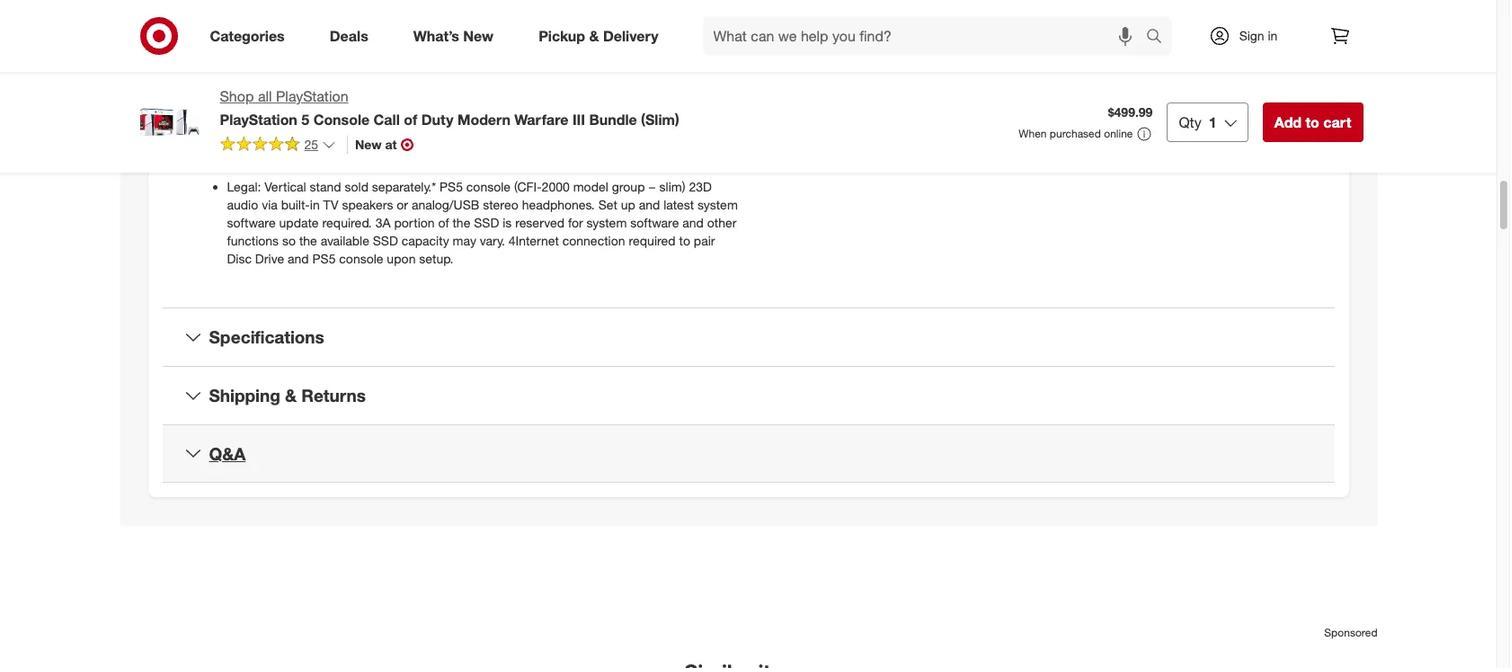 Task type: describe. For each thing, give the bounding box(es) containing it.
triggers,
[[541, 0, 587, 11]]

latest
[[664, 197, 694, 212]]

1 horizontal spatial game
[[382, 118, 416, 133]]

What can we help you find? suggestions appear below search field
[[703, 16, 1151, 56]]

in-
[[538, 14, 553, 29]]

each
[[509, 57, 536, 72]]

what's
[[413, 27, 459, 45]]

1
[[1209, 113, 1217, 131]]

call
[[374, 110, 400, 128]]

search
[[1138, 28, 1181, 46]]

for inside legal: vertical stand sold separately.* ps5 console (cfi-2000 model group – slim) 23d audio via built-in tv speakers or analog/usb stereo headphones. set up and latest system software update required. 3a portion of the ssd is reserved for system software and other functions so the available ssd capacity may vary. 4internet connection required to pair disc drive and ps5 console upon setup.
[[568, 215, 583, 230]]

at
[[385, 137, 397, 152]]

included
[[227, 93, 275, 108]]

features
[[391, 75, 436, 90]]

so
[[282, 233, 296, 248]]

featuring
[[590, 0, 640, 11]]

pair
[[694, 233, 715, 248]]

1 vertical spatial games.
[[227, 136, 268, 151]]

immersive
[[428, 0, 486, 11]]

update
[[279, 215, 319, 230]]

console inside backwards compatibility & game boost, the ps5 console can play over 4,000 ps4 games. with the game boost feature, you can even enjoy faster and smoother frame rates in some of the ps4 console's greatest games.
[[511, 118, 555, 133]]

shop
[[220, 87, 254, 105]]

users.
[[388, 93, 421, 108]]

ps5 up analog/usb
[[440, 179, 463, 194]]

drive
[[255, 251, 284, 266]]

playroom,
[[334, 57, 390, 72]]

to inside legal: vertical stand sold separately.* ps5 console (cfi-2000 model group – slim) 23d audio via built-in tv speakers or analog/usb stereo headphones. set up and latest system software update required. 3a portion of the ssd is reserved for system software and other functions so the available ssd capacity may vary. 4internet connection required to pair disc drive and ps5 console upon setup.
[[679, 233, 691, 248]]

this
[[661, 75, 681, 90]]

& inside backwards compatibility & game boost, the ps5 console can play over 4,000 ps4 games. with the game boost feature, you can even enjoy faster and smoother frame rates in some of the ps4 console's greatest games.
[[371, 118, 379, 133]]

you
[[441, 136, 462, 151]]

triggers,
[[280, 0, 328, 11]]

required
[[629, 233, 676, 248]]

shop all playstation playstation 5 console call of duty modern warfare iii bundle (slim)
[[220, 87, 680, 128]]

qty
[[1179, 113, 1202, 131]]

with
[[401, 0, 425, 11]]

boost
[[359, 136, 392, 151]]

1 horizontal spatial can
[[559, 118, 579, 133]]

bundle
[[589, 110, 637, 128]]

the inside adaptive triggers, get to grips with immersive adaptive triggers, featuring dynamic resistance levels which simulate the physical impact of in-game activities in select ps5 games.
[[411, 14, 429, 29]]

boost,
[[420, 118, 456, 133]]

four
[[439, 57, 461, 72]]

worlds,
[[465, 57, 505, 72]]

pickup & delivery link
[[524, 16, 681, 56]]

functions
[[227, 233, 279, 248]]

activities
[[588, 14, 637, 29]]

which
[[323, 14, 357, 29]]

of inside legal: vertical stand sold separately.* ps5 console (cfi-2000 model group – slim) 23d audio via built-in tv speakers or analog/usb stereo headphones. set up and latest system software update required. 3a portion of the ssd is reserved for system software and other functions so the available ssd capacity may vary. 4internet connection required to pair disc drive and ps5 console upon setup.
[[438, 215, 449, 230]]

capacity
[[402, 233, 449, 248]]

deals link
[[315, 16, 391, 56]]

when
[[1019, 127, 1047, 140]]

in inside legal: vertical stand sold separately.* ps5 console (cfi-2000 model group – slim) 23d audio via built-in tv speakers or analog/usb stereo headphones. set up and latest system software update required. 3a portion of the ssd is reserved for system software and other functions so the available ssd capacity may vary. 4internet connection required to pair disc drive and ps5 console upon setup.
[[310, 197, 320, 212]]

warfare
[[515, 110, 569, 128]]

deals
[[330, 27, 368, 45]]

other
[[707, 215, 737, 230]]

the down four
[[454, 75, 472, 90]]

using
[[285, 75, 316, 90]]

over
[[610, 118, 634, 133]]

4internet
[[509, 233, 559, 248]]

pickup
[[539, 27, 586, 45]]

game inside adaptive triggers, get to grips with immersive adaptive triggers, featuring dynamic resistance levels which simulate the physical impact of in-game activities in select ps5 games.
[[553, 14, 584, 29]]

0 vertical spatial playstation
[[276, 87, 349, 105]]

upon
[[387, 251, 416, 266]]

ps5 down available
[[313, 251, 336, 266]]

faster
[[553, 136, 585, 151]]

and up pair
[[683, 215, 704, 230]]

versatile
[[341, 75, 387, 90]]

reserved
[[515, 215, 565, 230]]

console up stereo
[[467, 179, 511, 194]]

0 horizontal spatial game
[[321, 136, 355, 151]]

games. inside adaptive triggers, get to grips with immersive adaptive triggers, featuring dynamic resistance levels which simulate the physical impact of in-game activities in select ps5 games.
[[227, 32, 268, 47]]

1 vertical spatial ps4
[[311, 154, 334, 169]]

and inside backwards compatibility & game boost, the ps5 console can play over 4,000 ps4 games. with the game boost feature, you can even enjoy faster and smoother frame rates in some of the ps4 console's greatest games.
[[589, 136, 610, 151]]

slim)
[[660, 179, 686, 194]]

add to cart
[[1275, 113, 1352, 131]]

or
[[397, 197, 408, 212]]

1 horizontal spatial ssd
[[474, 215, 499, 230]]

returns
[[302, 385, 366, 405]]

sign in
[[1240, 28, 1278, 43]]

the right using
[[319, 75, 337, 90]]

in right "sign"
[[1268, 28, 1278, 43]]

rates
[[706, 136, 734, 151]]

vertical
[[265, 179, 306, 194]]

console
[[314, 110, 370, 128]]

ps5 inside adaptive triggers, get to grips with immersive adaptive triggers, featuring dynamic resistance levels which simulate the physical impact of in-game activities in select ps5 games.
[[691, 14, 715, 29]]

the down 5 at the left top of page
[[300, 136, 318, 151]]

all inside "shop all playstation playstation 5 console call of duty modern warfare iii bundle (slim)"
[[258, 87, 272, 105]]

$499.99
[[1109, 104, 1153, 120]]

& for returns
[[285, 385, 297, 405]]

3a
[[376, 215, 391, 230]]

adaptive
[[489, 0, 537, 11]]

cart
[[1324, 113, 1352, 131]]

2 software from the left
[[631, 215, 679, 230]]

dynamic
[[644, 0, 691, 11]]

group
[[612, 179, 645, 194]]

iii
[[573, 110, 586, 128]]

audio
[[227, 197, 258, 212]]

model
[[573, 179, 609, 194]]

sign
[[1240, 28, 1265, 43]]

0 vertical spatial ps4
[[672, 118, 696, 133]]

stand
[[310, 179, 341, 194]]

simulate
[[360, 14, 407, 29]]

in inside adaptive triggers, get to grips with immersive adaptive triggers, featuring dynamic resistance levels which simulate the physical impact of in-game activities in select ps5 games.
[[641, 14, 650, 29]]

q&a button
[[162, 425, 1335, 482]]



Task type: vqa. For each thing, say whether or not it's contained in the screenshot.
highest rated link
no



Task type: locate. For each thing, give the bounding box(es) containing it.
& up "boost"
[[371, 118, 379, 133]]

all inside the includes astro's playroom, explore four worlds, each one showcasing innovative gameplay using the versatile features of the dualsense wireless controller, in this game included for all ps5 console users.
[[297, 93, 310, 108]]

compatibility
[[293, 118, 367, 133]]

0 vertical spatial can
[[559, 118, 579, 133]]

1 vertical spatial &
[[371, 118, 379, 133]]

dualsense
[[476, 75, 537, 90]]

of inside the includes astro's playroom, explore four worlds, each one showcasing innovative gameplay using the versatile features of the dualsense wireless controller, in this game included for all ps5 console users.
[[440, 75, 451, 90]]

ps4 down 25
[[311, 154, 334, 169]]

of left "in-" on the left
[[524, 14, 534, 29]]

0 horizontal spatial system
[[587, 215, 627, 230]]

legal: vertical stand sold separately.* ps5 console (cfi-2000 model group – slim) 23d audio via built-in tv speakers or analog/usb stereo headphones. set up and latest system software update required. 3a portion of the ssd is reserved for system software and other functions so the available ssd capacity may vary. 4internet connection required to pair disc drive and ps5 console upon setup.
[[227, 179, 738, 266]]

0 vertical spatial &
[[589, 27, 599, 45]]

console up enjoy
[[511, 118, 555, 133]]

0 vertical spatial to
[[355, 0, 366, 11]]

to right the get
[[355, 0, 366, 11]]

system down set
[[587, 215, 627, 230]]

shipping & returns
[[209, 385, 366, 405]]

headphones.
[[522, 197, 595, 212]]

1 vertical spatial system
[[587, 215, 627, 230]]

speakers
[[342, 197, 393, 212]]

1 horizontal spatial system
[[698, 197, 738, 212]]

game
[[553, 14, 584, 29], [684, 75, 716, 90]]

(slim)
[[641, 110, 680, 128]]

games. up some
[[227, 136, 268, 151]]

0 horizontal spatial ps4
[[311, 154, 334, 169]]

in left this
[[648, 75, 657, 90]]

1 software from the left
[[227, 215, 276, 230]]

1 vertical spatial new
[[355, 137, 382, 152]]

game right this
[[684, 75, 716, 90]]

to inside adaptive triggers, get to grips with immersive adaptive triggers, featuring dynamic resistance levels which simulate the physical impact of in-game activities in select ps5 games.
[[355, 0, 366, 11]]

0 horizontal spatial software
[[227, 215, 276, 230]]

includes astro's playroom, explore four worlds, each one showcasing innovative gameplay using the versatile features of the dualsense wireless controller, in this game included for all ps5 console users.
[[227, 57, 716, 108]]

grips
[[370, 0, 398, 11]]

1 horizontal spatial all
[[297, 93, 310, 108]]

for inside the includes astro's playroom, explore four worlds, each one showcasing innovative gameplay using the versatile features of the dualsense wireless controller, in this game included for all ps5 console users.
[[279, 93, 294, 108]]

sponsored region
[[119, 555, 1378, 668]]

5
[[302, 110, 310, 128]]

console down versatile
[[340, 93, 384, 108]]

specifications button
[[162, 309, 1335, 366]]

software up required on the left
[[631, 215, 679, 230]]

separately.*
[[372, 179, 436, 194]]

games. down resistance
[[227, 32, 268, 47]]

system up other
[[698, 197, 738, 212]]

0 vertical spatial for
[[279, 93, 294, 108]]

one
[[540, 57, 561, 72]]

1 horizontal spatial software
[[631, 215, 679, 230]]

adaptive triggers, get to grips with immersive adaptive triggers, featuring dynamic resistance levels which simulate the physical impact of in-game activities in select ps5 games.
[[227, 0, 715, 47]]

to right add
[[1306, 113, 1320, 131]]

specifications
[[209, 327, 324, 347]]

of down with
[[275, 154, 286, 169]]

playstation
[[276, 87, 349, 105], [220, 110, 298, 128]]

25
[[304, 137, 318, 152]]

and down so
[[288, 251, 309, 266]]

console
[[340, 93, 384, 108], [511, 118, 555, 133], [467, 179, 511, 194], [339, 251, 384, 266]]

0 horizontal spatial new
[[355, 137, 382, 152]]

(cfi-
[[514, 179, 542, 194]]

smoother
[[613, 136, 667, 151]]

25 link
[[220, 136, 336, 156]]

of inside backwards compatibility & game boost, the ps5 console can play over 4,000 ps4 games. with the game boost feature, you can even enjoy faster and smoother frame rates in some of the ps4 console's greatest games.
[[275, 154, 286, 169]]

is
[[503, 215, 512, 230]]

of down "users."
[[404, 110, 418, 128]]

2 vertical spatial games.
[[443, 154, 484, 169]]

1 horizontal spatial ps4
[[672, 118, 696, 133]]

for down using
[[279, 93, 294, 108]]

add
[[1275, 113, 1302, 131]]

image of playstation 5 console call of duty modern warfare iii bundle (slim) image
[[134, 86, 205, 158]]

console down available
[[339, 251, 384, 266]]

console's
[[338, 154, 390, 169]]

ps5
[[691, 14, 715, 29], [313, 93, 337, 108], [484, 118, 508, 133], [440, 179, 463, 194], [313, 251, 336, 266]]

categories link
[[195, 16, 307, 56]]

games. down you
[[443, 154, 484, 169]]

and
[[589, 136, 610, 151], [639, 197, 660, 212], [683, 215, 704, 230], [288, 251, 309, 266]]

& for delivery
[[589, 27, 599, 45]]

via
[[262, 197, 278, 212]]

of down four
[[440, 75, 451, 90]]

system
[[698, 197, 738, 212], [587, 215, 627, 230]]

vary.
[[480, 233, 505, 248]]

qty 1
[[1179, 113, 1217, 131]]

legal:
[[227, 179, 261, 194]]

in left some
[[227, 154, 237, 169]]

0 vertical spatial games.
[[227, 32, 268, 47]]

search button
[[1138, 16, 1181, 59]]

to left pair
[[679, 233, 691, 248]]

the
[[411, 14, 429, 29], [319, 75, 337, 90], [454, 75, 472, 90], [300, 136, 318, 151], [289, 154, 307, 169], [453, 215, 471, 230], [299, 233, 317, 248]]

0 horizontal spatial game
[[553, 14, 584, 29]]

ps5 inside backwards compatibility & game boost, the ps5 console can play over 4,000 ps4 games. with the game boost feature, you can even enjoy faster and smoother frame rates in some of the ps4 console's greatest games.
[[484, 118, 508, 133]]

software up functions
[[227, 215, 276, 230]]

new at
[[355, 137, 397, 152]]

1 horizontal spatial for
[[568, 215, 583, 230]]

adaptive
[[227, 0, 277, 11]]

the down 25
[[289, 154, 307, 169]]

0 horizontal spatial for
[[279, 93, 294, 108]]

0 horizontal spatial can
[[465, 136, 486, 151]]

ps5 up console
[[313, 93, 337, 108]]

1 horizontal spatial new
[[463, 27, 494, 45]]

playstation up 5 at the left top of page
[[276, 87, 349, 105]]

can up faster
[[559, 118, 579, 133]]

of down analog/usb
[[438, 215, 449, 230]]

1 vertical spatial ssd
[[373, 233, 398, 248]]

showcasing
[[564, 57, 631, 72]]

the down with
[[411, 14, 429, 29]]

1 horizontal spatial to
[[679, 233, 691, 248]]

connection
[[563, 233, 626, 248]]

ssd down 3a
[[373, 233, 398, 248]]

1 horizontal spatial game
[[684, 75, 716, 90]]

physical
[[432, 14, 478, 29]]

0 vertical spatial new
[[463, 27, 494, 45]]

1 horizontal spatial &
[[371, 118, 379, 133]]

0 horizontal spatial to
[[355, 0, 366, 11]]

4,000
[[637, 118, 669, 133]]

ps5 inside the includes astro's playroom, explore four worlds, each one showcasing innovative gameplay using the versatile features of the dualsense wireless controller, in this game included for all ps5 console users.
[[313, 93, 337, 108]]

shipping & returns button
[[162, 367, 1335, 424]]

2 vertical spatial to
[[679, 233, 691, 248]]

online
[[1105, 127, 1134, 140]]

all right shop on the top
[[258, 87, 272, 105]]

1 vertical spatial game
[[321, 136, 355, 151]]

delivery
[[603, 27, 659, 45]]

can down the
[[465, 136, 486, 151]]

ssd
[[474, 215, 499, 230], [373, 233, 398, 248]]

2 horizontal spatial &
[[589, 27, 599, 45]]

resistance
[[227, 14, 285, 29]]

& up "showcasing" in the left top of the page
[[589, 27, 599, 45]]

impact
[[482, 14, 520, 29]]

in inside the includes astro's playroom, explore four worlds, each one showcasing innovative gameplay using the versatile features of the dualsense wireless controller, in this game included for all ps5 console users.
[[648, 75, 657, 90]]

all
[[258, 87, 272, 105], [297, 93, 310, 108]]

1 vertical spatial game
[[684, 75, 716, 90]]

the up the may
[[453, 215, 471, 230]]

ps4
[[672, 118, 696, 133], [311, 154, 334, 169]]

built-
[[281, 197, 310, 212]]

frame
[[671, 136, 703, 151]]

when purchased online
[[1019, 127, 1134, 140]]

game
[[382, 118, 416, 133], [321, 136, 355, 151]]

the
[[460, 118, 481, 133]]

may
[[453, 233, 477, 248]]

0 horizontal spatial &
[[285, 385, 297, 405]]

what's new link
[[398, 16, 516, 56]]

of
[[524, 14, 534, 29], [440, 75, 451, 90], [404, 110, 418, 128], [275, 154, 286, 169], [438, 215, 449, 230]]

what's new
[[413, 27, 494, 45]]

2 horizontal spatial to
[[1306, 113, 1320, 131]]

ps5 right select
[[691, 14, 715, 29]]

to inside button
[[1306, 113, 1320, 131]]

console inside the includes astro's playroom, explore four worlds, each one showcasing innovative gameplay using the versatile features of the dualsense wireless controller, in this game included for all ps5 console users.
[[340, 93, 384, 108]]

0 horizontal spatial all
[[258, 87, 272, 105]]

required.
[[322, 215, 372, 230]]

and down – at the top
[[639, 197, 660, 212]]

game down triggers,
[[553, 14, 584, 29]]

modern
[[458, 110, 511, 128]]

1 vertical spatial can
[[465, 136, 486, 151]]

ps4 up frame
[[672, 118, 696, 133]]

analog/usb
[[412, 197, 480, 212]]

1 vertical spatial playstation
[[220, 110, 298, 128]]

levels
[[288, 14, 320, 29]]

0 vertical spatial system
[[698, 197, 738, 212]]

for down headphones.
[[568, 215, 583, 230]]

in inside backwards compatibility & game boost, the ps5 console can play over 4,000 ps4 games. with the game boost feature, you can even enjoy faster and smoother frame rates in some of the ps4 console's greatest games.
[[227, 154, 237, 169]]

0 vertical spatial game
[[553, 14, 584, 29]]

of inside adaptive triggers, get to grips with immersive adaptive triggers, featuring dynamic resistance levels which simulate the physical impact of in-game activities in select ps5 games.
[[524, 14, 534, 29]]

all down using
[[297, 93, 310, 108]]

in left the tv
[[310, 197, 320, 212]]

in left select
[[641, 14, 650, 29]]

for
[[279, 93, 294, 108], [568, 215, 583, 230]]

ssd up vary.
[[474, 215, 499, 230]]

–
[[649, 179, 656, 194]]

includes
[[227, 57, 275, 72]]

the right so
[[299, 233, 317, 248]]

games.
[[227, 32, 268, 47], [227, 136, 268, 151], [443, 154, 484, 169]]

enjoy
[[520, 136, 550, 151]]

2 vertical spatial &
[[285, 385, 297, 405]]

0 vertical spatial ssd
[[474, 215, 499, 230]]

0 horizontal spatial ssd
[[373, 233, 398, 248]]

categories
[[210, 27, 285, 45]]

game inside the includes astro's playroom, explore four worlds, each one showcasing innovative gameplay using the versatile features of the dualsense wireless controller, in this game included for all ps5 console users.
[[684, 75, 716, 90]]

ps5 up even
[[484, 118, 508, 133]]

1 vertical spatial for
[[568, 215, 583, 230]]

& inside dropdown button
[[285, 385, 297, 405]]

portion
[[394, 215, 435, 230]]

23d
[[689, 179, 712, 194]]

of inside "shop all playstation playstation 5 console call of duty modern warfare iii bundle (slim)"
[[404, 110, 418, 128]]

game up at
[[382, 118, 416, 133]]

playstation down included
[[220, 110, 298, 128]]

& left returns at the bottom of the page
[[285, 385, 297, 405]]

and down play
[[589, 136, 610, 151]]

select
[[654, 14, 688, 29]]

1 vertical spatial to
[[1306, 113, 1320, 131]]

available
[[321, 233, 370, 248]]

game down compatibility
[[321, 136, 355, 151]]

greatest
[[393, 154, 440, 169]]

0 vertical spatial game
[[382, 118, 416, 133]]

explore
[[393, 57, 436, 72]]

duty
[[422, 110, 454, 128]]

to
[[355, 0, 366, 11], [1306, 113, 1320, 131], [679, 233, 691, 248]]



